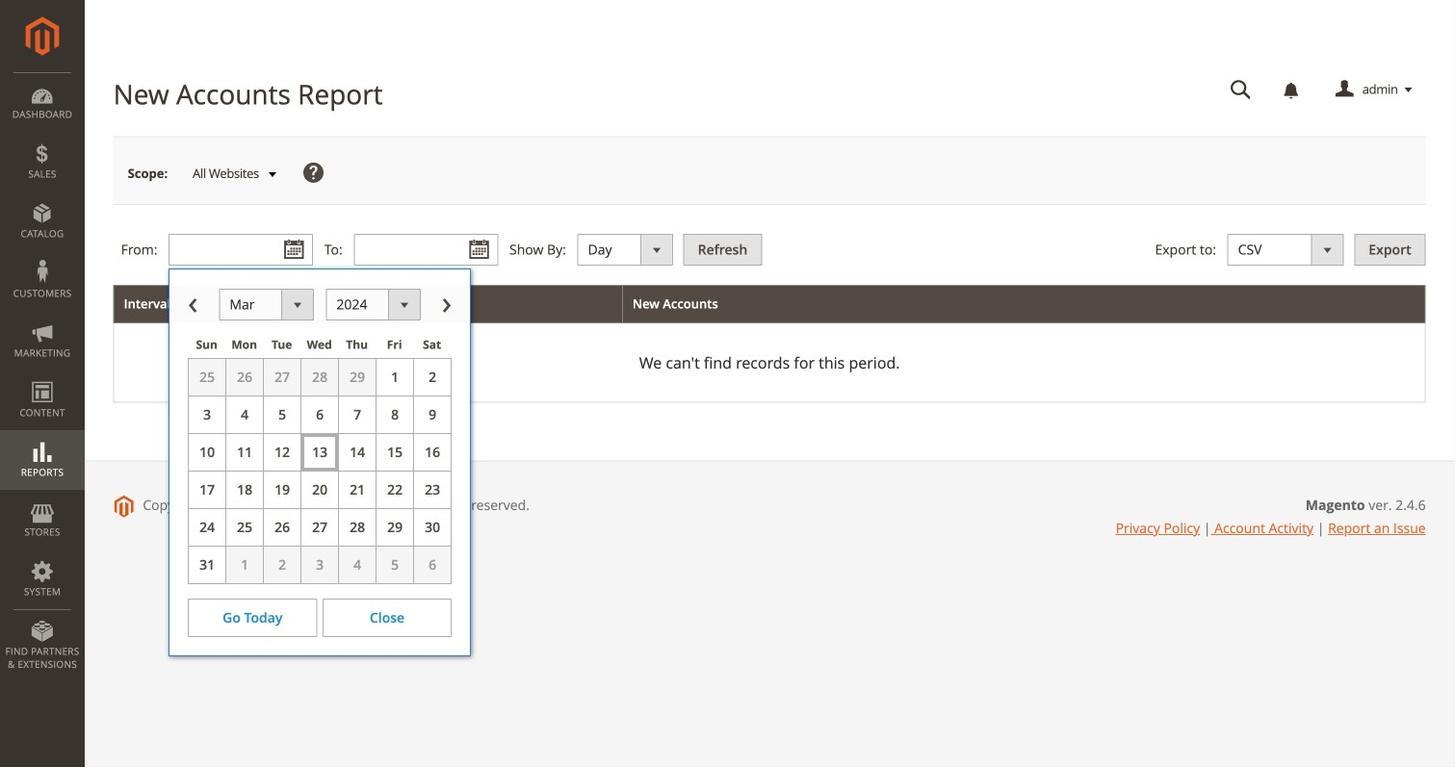 Task type: locate. For each thing, give the bounding box(es) containing it.
menu bar
[[0, 72, 85, 681]]

None text field
[[169, 234, 313, 266]]

None text field
[[1217, 73, 1266, 107], [354, 234, 498, 266], [1217, 73, 1266, 107], [354, 234, 498, 266]]



Task type: describe. For each thing, give the bounding box(es) containing it.
magento admin panel image
[[26, 16, 59, 56]]



